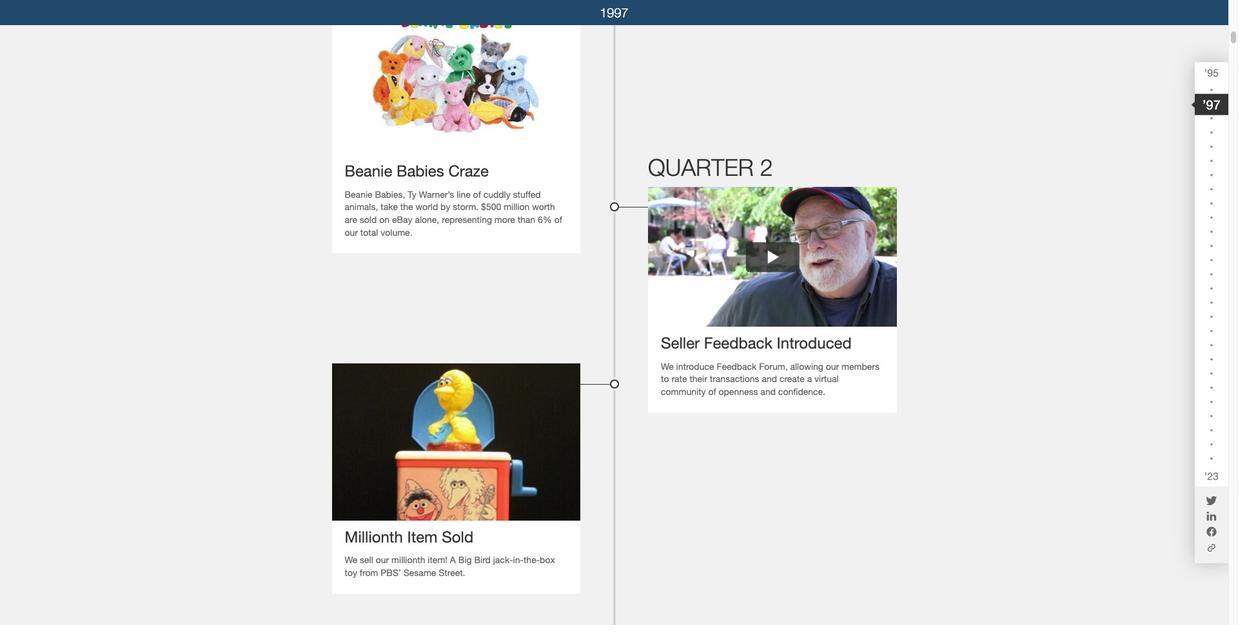 Task type: locate. For each thing, give the bounding box(es) containing it.
our inside we sell our millionth item! a big bird jack-in-the-box toy from pbs' sesame street.
[[376, 555, 389, 566]]

our
[[345, 227, 358, 238], [826, 361, 840, 372], [376, 555, 389, 566]]

1 horizontal spatial our
[[376, 555, 389, 566]]

seller feedback introduced
[[661, 334, 852, 352]]

1 beanie from the top
[[345, 162, 392, 180]]

the-
[[524, 555, 540, 566]]

beanie babies, ty warner's line of cuddly stuffed animals, take the world by storm. $500 million worth are sold on ebay alone, representing more than 6% of our total volume.
[[345, 189, 563, 238]]

are
[[345, 214, 357, 225]]

0 vertical spatial beanie
[[345, 162, 392, 180]]

beanie up animals,
[[345, 189, 373, 200]]

on
[[379, 214, 390, 225]]

'23 link
[[1195, 469, 1229, 484]]

'97
[[1203, 97, 1221, 112]]

allowing
[[791, 361, 824, 372]]

a
[[450, 555, 456, 566]]

17 • link from the top
[[1195, 310, 1229, 324]]

worth
[[532, 202, 555, 213]]

1 vertical spatial we
[[345, 555, 358, 566]]

take
[[381, 202, 398, 213]]

0 horizontal spatial we
[[345, 555, 358, 566]]

we up "toy"
[[345, 555, 358, 566]]

stuffed
[[513, 189, 541, 200]]

beanie up babies, at top
[[345, 162, 392, 180]]

jack-
[[493, 555, 513, 566]]

of right 6%
[[555, 214, 563, 225]]

0 vertical spatial we
[[661, 361, 674, 372]]

1 vertical spatial beanie
[[345, 189, 373, 200]]

representing
[[442, 214, 492, 225]]

0 horizontal spatial our
[[345, 227, 358, 238]]

item!
[[428, 555, 448, 566]]

25 • link from the top
[[1195, 424, 1229, 438]]

2 beanie from the top
[[345, 189, 373, 200]]

19 • link from the top
[[1195, 338, 1229, 353]]

millionth
[[345, 528, 403, 546]]

craze
[[449, 162, 489, 180]]

1996
[[600, 5, 629, 20]]

we
[[661, 361, 674, 372], [345, 555, 358, 566]]

1 vertical spatial our
[[826, 361, 840, 372]]

beanie
[[345, 162, 392, 180], [345, 189, 373, 200]]

• link
[[1195, 83, 1229, 97], [1195, 97, 1229, 111], [1195, 111, 1229, 126], [1195, 126, 1229, 140], [1195, 140, 1229, 154], [1195, 154, 1229, 168], [1195, 168, 1229, 182], [1195, 182, 1229, 197], [1195, 197, 1229, 211], [1195, 211, 1229, 225], [1195, 225, 1229, 239], [1195, 239, 1229, 253], [1195, 253, 1229, 268], [1195, 268, 1229, 282], [1195, 282, 1229, 296], [1195, 296, 1229, 310], [1195, 310, 1229, 324], [1195, 324, 1229, 338], [1195, 338, 1229, 353], [1195, 353, 1229, 367], [1195, 367, 1229, 381], [1195, 381, 1229, 395], [1195, 395, 1229, 409], [1195, 409, 1229, 424], [1195, 424, 1229, 438], [1195, 438, 1229, 452], [1195, 452, 1229, 466]]

we for millionth item sold
[[345, 555, 358, 566]]

26 • link from the top
[[1195, 438, 1229, 452]]

'95
[[1205, 66, 1219, 78]]

their
[[690, 374, 708, 385]]

18 • from the top
[[1211, 328, 1214, 335]]

4 • link from the top
[[1195, 126, 1229, 140]]

quarter 2
[[648, 153, 773, 181]]

street.
[[439, 568, 465, 579]]

pbs'
[[381, 568, 401, 579]]

feedback inside we introduce feedback forum, allowing our members to rate their transactions and create a virtual community of openness and confidence.
[[717, 361, 757, 372]]

0 vertical spatial our
[[345, 227, 358, 238]]

1 vertical spatial feedback
[[717, 361, 757, 372]]

0 horizontal spatial of
[[473, 189, 481, 200]]

'23
[[1205, 470, 1219, 482]]

7 • link from the top
[[1195, 168, 1229, 182]]

of right the line on the top left of the page
[[473, 189, 481, 200]]

babies,
[[375, 189, 405, 200]]

1 horizontal spatial of
[[555, 214, 563, 225]]

•
[[1211, 86, 1214, 93], [1211, 100, 1214, 107], [1211, 115, 1214, 122], [1211, 129, 1214, 136], [1211, 143, 1214, 150], [1211, 157, 1214, 164], [1211, 171, 1214, 178], [1211, 186, 1214, 193], [1211, 200, 1214, 207], [1211, 214, 1214, 221], [1211, 228, 1214, 235], [1211, 242, 1214, 249], [1211, 257, 1214, 264], [1211, 271, 1214, 278], [1211, 285, 1214, 292], [1211, 299, 1214, 306], [1211, 313, 1214, 320], [1211, 328, 1214, 335], [1211, 342, 1214, 349], [1211, 356, 1214, 363], [1211, 370, 1214, 377], [1211, 384, 1214, 391], [1211, 398, 1214, 406], [1211, 413, 1214, 420], [1211, 427, 1214, 434], [1211, 441, 1214, 448], [1211, 455, 1214, 462]]

of down transactions
[[709, 386, 717, 397]]

sold
[[442, 528, 474, 546]]

15 • link from the top
[[1195, 282, 1229, 296]]

14 • from the top
[[1211, 271, 1214, 278]]

the
[[401, 202, 413, 213]]

12 • from the top
[[1211, 242, 1214, 249]]

2 vertical spatial our
[[376, 555, 389, 566]]

beanie babies craze
[[345, 162, 489, 180]]

animals,
[[345, 202, 378, 213]]

more
[[495, 214, 515, 225]]

millionth item sold
[[345, 528, 474, 546]]

of
[[473, 189, 481, 200], [555, 214, 563, 225], [709, 386, 717, 397]]

by
[[441, 202, 451, 213]]

'95 link
[[1195, 66, 1229, 80]]

cuddly
[[484, 189, 511, 200]]

11 • from the top
[[1211, 228, 1214, 235]]

create
[[780, 374, 805, 385]]

2 vertical spatial of
[[709, 386, 717, 397]]

we inside we introduce feedback forum, allowing our members to rate their transactions and create a virtual community of openness and confidence.
[[661, 361, 674, 372]]

beanie inside beanie babies, ty warner's line of cuddly stuffed animals, take the world by storm. $500 million worth are sold on ebay alone, representing more than 6% of our total volume.
[[345, 189, 373, 200]]

million
[[504, 202, 530, 213]]

bird
[[474, 555, 491, 566]]

we for seller feedback introduced
[[661, 361, 674, 372]]

1 • from the top
[[1211, 86, 1214, 93]]

virtual
[[815, 374, 839, 385]]

8 • link from the top
[[1195, 182, 1229, 197]]

openness
[[719, 386, 758, 397]]

line
[[457, 189, 471, 200]]

9 • link from the top
[[1195, 197, 1229, 211]]

feedback
[[704, 334, 773, 352], [717, 361, 757, 372]]

$500
[[481, 202, 501, 213]]

we up to
[[661, 361, 674, 372]]

our up pbs'
[[376, 555, 389, 566]]

our down "are"
[[345, 227, 358, 238]]

forum,
[[760, 361, 788, 372]]

2 horizontal spatial our
[[826, 361, 840, 372]]

millionth
[[392, 555, 425, 566]]

we inside we sell our millionth item! a big bird jack-in-the-box toy from pbs' sesame street.
[[345, 555, 358, 566]]

6 • link from the top
[[1195, 154, 1229, 168]]

beanie for beanie babies craze
[[345, 162, 392, 180]]

1 horizontal spatial we
[[661, 361, 674, 372]]

our up 'virtual'
[[826, 361, 840, 372]]

5 • from the top
[[1211, 143, 1214, 150]]

19 • from the top
[[1211, 342, 1214, 349]]

sesame
[[404, 568, 436, 579]]

ty
[[408, 189, 417, 200]]

8 • from the top
[[1211, 186, 1214, 193]]

23 • from the top
[[1211, 398, 1214, 406]]

and
[[762, 374, 777, 385], [761, 386, 776, 397]]

1997
[[600, 5, 629, 20]]

24 • from the top
[[1211, 413, 1214, 420]]

1995
[[600, 5, 629, 20]]

3 • from the top
[[1211, 115, 1214, 122]]

2 horizontal spatial of
[[709, 386, 717, 397]]

16 • link from the top
[[1195, 296, 1229, 310]]



Task type: vqa. For each thing, say whether or not it's contained in the screenshot.
MY to the left
no



Task type: describe. For each thing, give the bounding box(es) containing it.
18 • link from the top
[[1195, 324, 1229, 338]]

5 • link from the top
[[1195, 140, 1229, 154]]

23 • link from the top
[[1195, 395, 1229, 409]]

2 • link from the top
[[1195, 97, 1229, 111]]

1 vertical spatial and
[[761, 386, 776, 397]]

20 • link from the top
[[1195, 353, 1229, 367]]

rate
[[672, 374, 687, 385]]

we sell our millionth item! a big bird jack-in-the-box toy from pbs' sesame street.
[[345, 555, 555, 579]]

10 • from the top
[[1211, 214, 1214, 221]]

box
[[540, 555, 555, 566]]

22 • link from the top
[[1195, 381, 1229, 395]]

7 • from the top
[[1211, 171, 1214, 178]]

of inside we introduce feedback forum, allowing our members to rate their transactions and create a virtual community of openness and confidence.
[[709, 386, 717, 397]]

introduce
[[677, 361, 715, 372]]

3 • link from the top
[[1195, 111, 1229, 126]]

a
[[808, 374, 812, 385]]

1 • link from the top
[[1195, 83, 1229, 97]]

2
[[760, 153, 773, 181]]

9 • from the top
[[1211, 200, 1214, 207]]

big
[[459, 555, 472, 566]]

0 vertical spatial of
[[473, 189, 481, 200]]

alone,
[[415, 214, 440, 225]]

total
[[361, 227, 378, 238]]

26 • from the top
[[1211, 441, 1214, 448]]

seller
[[661, 334, 700, 352]]

babies
[[397, 162, 444, 180]]

6 • from the top
[[1211, 157, 1214, 164]]

sold
[[360, 214, 377, 225]]

27 • link from the top
[[1195, 452, 1229, 466]]

toy
[[345, 568, 357, 579]]

than
[[518, 214, 536, 225]]

members
[[842, 361, 880, 372]]

confidence.
[[779, 386, 826, 397]]

warner's
[[419, 189, 454, 200]]

item
[[407, 528, 438, 546]]

transactions
[[710, 374, 760, 385]]

1 vertical spatial of
[[555, 214, 563, 225]]

• • • • • • • • • • • • • • • • • • • • • • • • • • •
[[1211, 86, 1214, 462]]

12 • link from the top
[[1195, 239, 1229, 253]]

ebay
[[392, 214, 413, 225]]

beanie for beanie babies, ty warner's line of cuddly stuffed animals, take the world by storm. $500 million worth are sold on ebay alone, representing more than 6% of our total volume.
[[345, 189, 373, 200]]

14 • link from the top
[[1195, 268, 1229, 282]]

volume.
[[381, 227, 413, 238]]

in-
[[513, 555, 524, 566]]

21 • link from the top
[[1195, 367, 1229, 381]]

4 • from the top
[[1211, 129, 1214, 136]]

17 • from the top
[[1211, 313, 1214, 320]]

11 • link from the top
[[1195, 225, 1229, 239]]

16 • from the top
[[1211, 299, 1214, 306]]

to
[[661, 374, 669, 385]]

storm.
[[453, 202, 479, 213]]

0 vertical spatial and
[[762, 374, 777, 385]]

community
[[661, 386, 706, 397]]

world
[[416, 202, 438, 213]]

13 • from the top
[[1211, 257, 1214, 264]]

2 • from the top
[[1211, 100, 1214, 107]]

25 • from the top
[[1211, 427, 1214, 434]]

27 • from the top
[[1211, 455, 1214, 462]]

our inside beanie babies, ty warner's line of cuddly stuffed animals, take the world by storm. $500 million worth are sold on ebay alone, representing more than 6% of our total volume.
[[345, 227, 358, 238]]

0 vertical spatial feedback
[[704, 334, 773, 352]]

introduced
[[777, 334, 852, 352]]

our inside we introduce feedback forum, allowing our members to rate their transactions and create a virtual community of openness and confidence.
[[826, 361, 840, 372]]

24 • link from the top
[[1195, 409, 1229, 424]]

15 • from the top
[[1211, 285, 1214, 292]]

sell
[[360, 555, 373, 566]]

22 • from the top
[[1211, 384, 1214, 391]]

quarter
[[648, 153, 754, 181]]

6%
[[538, 214, 552, 225]]

from
[[360, 568, 378, 579]]

10 • link from the top
[[1195, 211, 1229, 225]]

we introduce feedback forum, allowing our members to rate their transactions and create a virtual community of openness and confidence.
[[661, 361, 880, 397]]

13 • link from the top
[[1195, 253, 1229, 268]]

21 • from the top
[[1211, 370, 1214, 377]]

20 • from the top
[[1211, 356, 1214, 363]]



